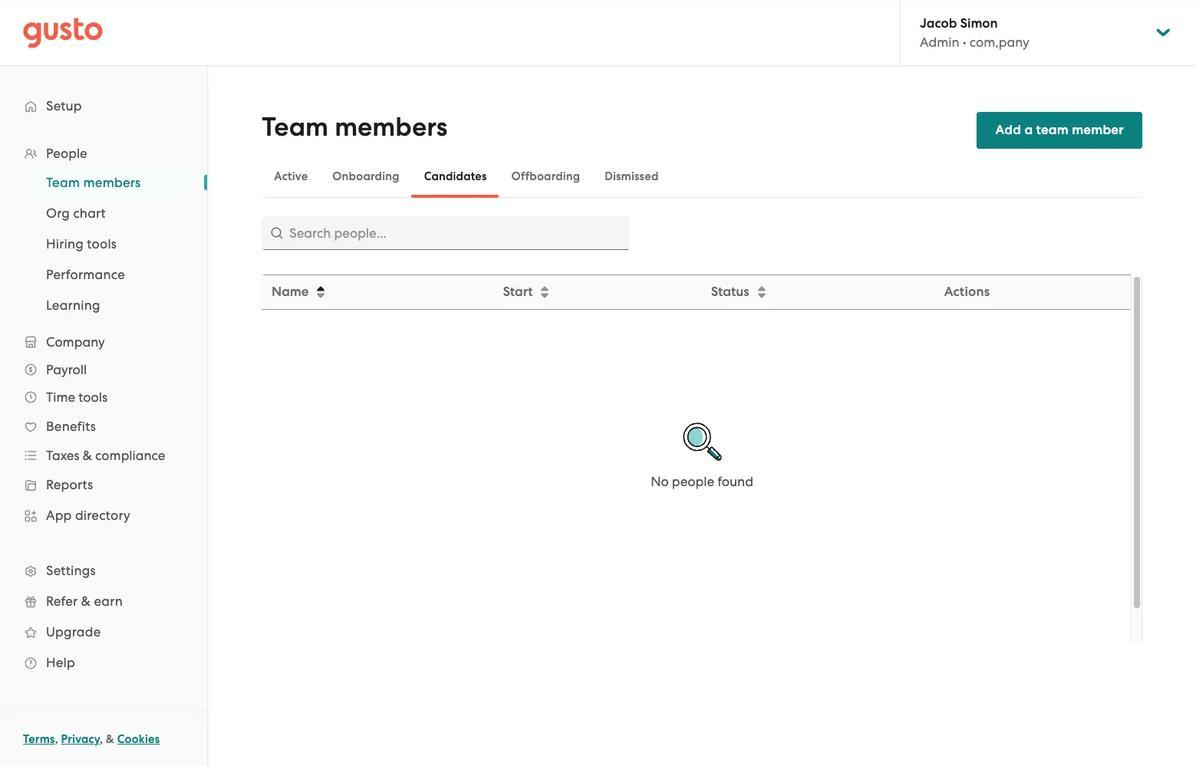 Task type: locate. For each thing, give the bounding box(es) containing it.
0 vertical spatial &
[[83, 448, 92, 464]]

•
[[963, 35, 967, 50]]

simon
[[961, 15, 999, 31]]

0 horizontal spatial ,
[[55, 733, 58, 747]]

, left cookies button
[[100, 733, 103, 747]]

found
[[718, 474, 754, 490]]

tools inside dropdown button
[[79, 390, 108, 405]]

0 vertical spatial team members
[[262, 111, 448, 143]]

1 vertical spatial team
[[46, 175, 80, 190]]

company
[[46, 335, 105, 350]]

& left earn
[[81, 594, 91, 610]]

0 vertical spatial members
[[335, 111, 448, 143]]

tools down org chart link
[[87, 236, 117, 252]]

, left 'privacy' link
[[55, 733, 58, 747]]

name
[[272, 284, 309, 300]]

team members down people dropdown button at the left top
[[46, 175, 141, 190]]

team members up onboarding
[[262, 111, 448, 143]]

time tools
[[46, 390, 108, 405]]

1 horizontal spatial team
[[262, 111, 329, 143]]

candidates
[[424, 170, 487, 183]]

jacob simon admin • com,pany
[[921, 15, 1030, 50]]

2 vertical spatial &
[[106, 733, 114, 747]]

setup
[[46, 98, 82, 114]]

status
[[712, 284, 750, 300]]

help
[[46, 656, 75, 671]]

0 horizontal spatial members
[[83, 175, 141, 190]]

benefits link
[[15, 413, 192, 441]]

1 horizontal spatial ,
[[100, 733, 103, 747]]

members down people dropdown button at the left top
[[83, 175, 141, 190]]

app
[[46, 508, 72, 524]]

tools down payroll dropdown button
[[79, 390, 108, 405]]

1 vertical spatial team members
[[46, 175, 141, 190]]

terms
[[23, 733, 55, 747]]

team inside list
[[46, 175, 80, 190]]

0 vertical spatial team
[[262, 111, 329, 143]]

name button
[[263, 276, 492, 309]]

team
[[1037, 122, 1069, 138]]

refer
[[46, 594, 78, 610]]

offboarding button
[[500, 158, 593, 195]]

app directory
[[46, 508, 131, 524]]

learning
[[46, 298, 100, 313]]

start
[[503, 284, 533, 300]]

1 horizontal spatial members
[[335, 111, 448, 143]]

dismissed button
[[593, 158, 671, 195]]

1 , from the left
[[55, 733, 58, 747]]

1 vertical spatial tools
[[79, 390, 108, 405]]

1 vertical spatial members
[[83, 175, 141, 190]]

1 list from the top
[[0, 140, 207, 679]]

team members
[[262, 111, 448, 143], [46, 175, 141, 190]]

member
[[1073, 122, 1125, 138]]

settings link
[[15, 557, 192, 585]]

no people found
[[651, 474, 754, 490]]

members up onboarding
[[335, 111, 448, 143]]

list
[[0, 140, 207, 679], [0, 167, 207, 321]]

0 vertical spatial tools
[[87, 236, 117, 252]]

team up active
[[262, 111, 329, 143]]

tools
[[87, 236, 117, 252], [79, 390, 108, 405]]

& left cookies button
[[106, 733, 114, 747]]

team down people
[[46, 175, 80, 190]]

add a team member button
[[978, 112, 1143, 149]]

offboarding
[[512, 170, 581, 183]]

privacy
[[61, 733, 100, 747]]

list containing team members
[[0, 167, 207, 321]]

2 list from the top
[[0, 167, 207, 321]]

directory
[[75, 508, 131, 524]]

team
[[262, 111, 329, 143], [46, 175, 80, 190]]

0 horizontal spatial team members
[[46, 175, 141, 190]]

hiring
[[46, 236, 84, 252]]

earn
[[94, 594, 123, 610]]

learning link
[[28, 292, 192, 319]]

team members link
[[28, 169, 192, 197]]

members
[[335, 111, 448, 143], [83, 175, 141, 190]]

0 horizontal spatial team
[[46, 175, 80, 190]]

1 vertical spatial &
[[81, 594, 91, 610]]

terms , privacy , & cookies
[[23, 733, 160, 747]]

add a team member
[[996, 122, 1125, 138]]

&
[[83, 448, 92, 464], [81, 594, 91, 610], [106, 733, 114, 747]]

cookies
[[117, 733, 160, 747]]

active
[[274, 170, 308, 183]]

& right the taxes
[[83, 448, 92, 464]]

,
[[55, 733, 58, 747], [100, 733, 103, 747]]

time
[[46, 390, 75, 405]]

& inside dropdown button
[[83, 448, 92, 464]]

help link
[[15, 650, 192, 677]]

Search people... field
[[262, 217, 630, 250]]

home image
[[23, 17, 103, 48]]



Task type: describe. For each thing, give the bounding box(es) containing it.
upgrade link
[[15, 619, 192, 646]]

benefits
[[46, 419, 96, 435]]

start button
[[494, 276, 701, 309]]

time tools button
[[15, 384, 192, 412]]

people button
[[15, 140, 192, 167]]

& for compliance
[[83, 448, 92, 464]]

chart
[[73, 206, 106, 221]]

cookies button
[[117, 731, 160, 749]]

team members tab list
[[262, 155, 1143, 198]]

tools for time tools
[[79, 390, 108, 405]]

2 , from the left
[[100, 733, 103, 747]]

taxes
[[46, 448, 80, 464]]

privacy link
[[61, 733, 100, 747]]

status button
[[703, 276, 935, 309]]

performance link
[[28, 261, 192, 289]]

tools for hiring tools
[[87, 236, 117, 252]]

upgrade
[[46, 625, 101, 640]]

onboarding
[[333, 170, 400, 183]]

org
[[46, 206, 70, 221]]

org chart link
[[28, 200, 192, 227]]

people
[[46, 146, 87, 161]]

performance
[[46, 267, 125, 283]]

active button
[[262, 158, 320, 195]]

no
[[651, 474, 669, 490]]

terms link
[[23, 733, 55, 747]]

onboarding button
[[320, 158, 412, 195]]

org chart
[[46, 206, 106, 221]]

taxes & compliance button
[[15, 442, 192, 470]]

actions
[[945, 284, 991, 300]]

settings
[[46, 564, 96, 579]]

refer & earn
[[46, 594, 123, 610]]

com,pany
[[970, 35, 1030, 50]]

gusto navigation element
[[0, 66, 207, 703]]

a
[[1025, 122, 1034, 138]]

members inside list
[[83, 175, 141, 190]]

people
[[672, 474, 715, 490]]

jacob
[[921, 15, 958, 31]]

refer & earn link
[[15, 588, 192, 616]]

payroll
[[46, 362, 87, 378]]

& for earn
[[81, 594, 91, 610]]

team members inside gusto navigation element
[[46, 175, 141, 190]]

dismissed
[[605, 170, 659, 183]]

payroll button
[[15, 356, 192, 384]]

candidates button
[[412, 158, 500, 195]]

reports link
[[15, 471, 192, 499]]

company button
[[15, 329, 192, 356]]

add
[[996, 122, 1022, 138]]

reports
[[46, 478, 93, 493]]

hiring tools link
[[28, 230, 192, 258]]

1 horizontal spatial team members
[[262, 111, 448, 143]]

compliance
[[95, 448, 165, 464]]

taxes & compliance
[[46, 448, 165, 464]]

list containing people
[[0, 140, 207, 679]]

setup link
[[15, 92, 192, 120]]

admin
[[921, 35, 960, 50]]

hiring tools
[[46, 236, 117, 252]]

app directory link
[[15, 502, 192, 530]]



Task type: vqa. For each thing, say whether or not it's contained in the screenshot.
promotions
no



